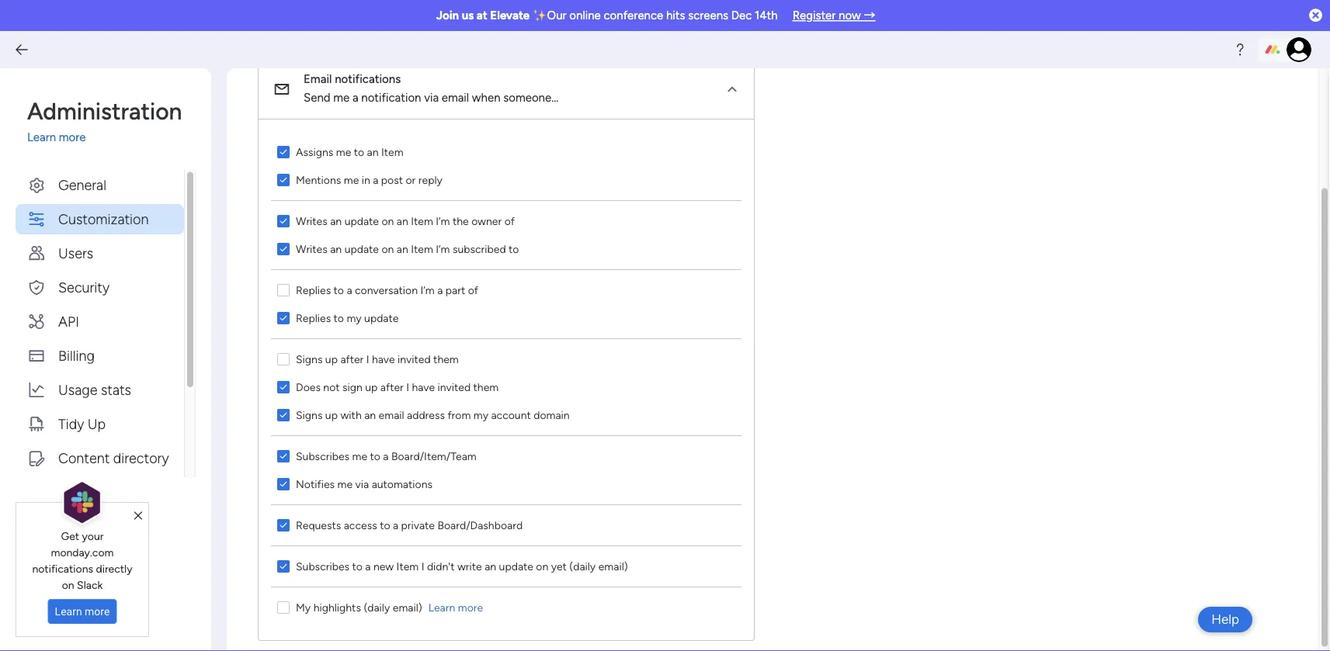 Task type: locate. For each thing, give the bounding box(es) containing it.
of right the owner
[[504, 215, 515, 228]]

learn more
[[428, 601, 483, 615], [55, 605, 110, 618]]

0 horizontal spatial email
[[379, 409, 404, 422]]

content
[[58, 450, 110, 466]]

my
[[347, 312, 362, 325], [474, 409, 488, 422]]

an down the mentions
[[330, 215, 342, 228]]

2 writes from the top
[[296, 243, 328, 256]]

them up the "does not sign up after i have invited them"
[[433, 353, 459, 366]]

learn down didn't
[[428, 601, 455, 615]]

more down the administration
[[59, 130, 86, 144]]

i'm for subscribed
[[436, 243, 450, 256]]

0 vertical spatial learn more link
[[27, 129, 196, 146]]

i up 'address'
[[406, 381, 409, 394]]

an down writes an update on an item i'm the owner of
[[397, 243, 408, 256]]

2 horizontal spatial i
[[421, 560, 424, 573]]

customization button
[[16, 204, 184, 234]]

item right new
[[396, 560, 419, 573]]

email left when
[[442, 91, 469, 105]]

me right notifies
[[337, 478, 353, 491]]

address
[[407, 409, 445, 422]]

to up in
[[354, 146, 364, 159]]

signs up does
[[296, 353, 323, 366]]

a left notification
[[352, 91, 358, 105]]

learn more link down subscribes to a new item i didn't write an update on yet (daily email)
[[428, 600, 483, 616]]

i'm left the part
[[420, 284, 435, 297]]

my right from
[[474, 409, 488, 422]]

region
[[259, 120, 754, 641]]

back to workspace image
[[14, 42, 30, 57]]

0 horizontal spatial i
[[366, 353, 369, 366]]

(daily right yet
[[569, 560, 596, 573]]

0 horizontal spatial learn more
[[55, 605, 110, 618]]

on
[[382, 215, 394, 228], [382, 243, 394, 256], [536, 560, 548, 573], [62, 578, 74, 592]]

mentions me in a post or reply
[[296, 173, 443, 187]]

notifications down monday.com
[[32, 562, 93, 575]]

have
[[372, 353, 395, 366], [412, 381, 435, 394]]

users button
[[16, 238, 184, 268]]

0 vertical spatial have
[[372, 353, 395, 366]]

them up account
[[473, 381, 499, 394]]

1 vertical spatial i
[[406, 381, 409, 394]]

replies up does
[[296, 312, 331, 325]]

item
[[381, 146, 403, 159], [411, 215, 433, 228], [411, 243, 433, 256], [396, 560, 419, 573]]

1 vertical spatial notifications
[[32, 562, 93, 575]]

more down the write
[[458, 601, 483, 615]]

1 vertical spatial my
[[474, 409, 488, 422]]

0 vertical spatial (daily
[[569, 560, 596, 573]]

reply
[[418, 173, 443, 187]]

up right sign
[[365, 381, 378, 394]]

learn more button
[[48, 599, 117, 624]]

1 vertical spatial replies
[[296, 312, 331, 325]]

automations
[[372, 478, 433, 491]]

subscribes for subscribes me to a board/item/team
[[296, 450, 349, 463]]

0 horizontal spatial invited
[[398, 353, 431, 366]]

on up writes an update on an item i'm subscribed to
[[382, 215, 394, 228]]

invited up the "does not sign up after i have invited them"
[[398, 353, 431, 366]]

0 horizontal spatial (daily
[[364, 601, 390, 615]]

subscribes down requests
[[296, 560, 349, 573]]

get your monday.com notifications directly on slack
[[32, 529, 132, 592]]

to up notifies me via automations
[[370, 450, 380, 463]]

more down slack
[[85, 605, 110, 618]]

1 horizontal spatial learn more
[[428, 601, 483, 615]]

an up writes an update on an item i'm subscribed to
[[397, 215, 408, 228]]

via right notification
[[424, 91, 439, 105]]

them
[[433, 353, 459, 366], [473, 381, 499, 394]]

me right 'assigns'
[[336, 146, 351, 159]]

0 horizontal spatial email)
[[393, 601, 422, 615]]

0 vertical spatial of
[[504, 215, 515, 228]]

i'm left the
[[436, 215, 450, 228]]

have up 'address'
[[412, 381, 435, 394]]

signs for signs up with an email address from my account domain
[[296, 409, 323, 422]]

security
[[58, 279, 110, 295]]

on down writes an update on an item i'm the owner of
[[382, 243, 394, 256]]

post
[[381, 173, 403, 187]]

learn more link down the administration
[[27, 129, 196, 146]]

up
[[88, 415, 106, 432]]

1 horizontal spatial learn more link
[[428, 600, 483, 616]]

on inside get your monday.com notifications directly on slack
[[62, 578, 74, 592]]

email inside 'email notifications send me a notification via email when someone...'
[[442, 91, 469, 105]]

notifies
[[296, 478, 335, 491]]

tidy up
[[58, 415, 106, 432]]

via
[[424, 91, 439, 105], [355, 478, 369, 491]]

me up notifies me via automations
[[352, 450, 367, 463]]

after up sign
[[340, 353, 364, 366]]

0 horizontal spatial learn more link
[[27, 129, 196, 146]]

subscribes up notifies
[[296, 450, 349, 463]]

i for up
[[406, 381, 409, 394]]

to right subscribed
[[509, 243, 519, 256]]

i left didn't
[[421, 560, 424, 573]]

1 horizontal spatial after
[[380, 381, 404, 394]]

to
[[354, 146, 364, 159], [509, 243, 519, 256], [334, 284, 344, 297], [334, 312, 344, 325], [370, 450, 380, 463], [380, 519, 390, 532], [352, 560, 363, 573]]

1 subscribes from the top
[[296, 450, 349, 463]]

0 vertical spatial writes
[[296, 215, 328, 228]]

invited up from
[[438, 381, 471, 394]]

me right send
[[333, 91, 350, 105]]

1 horizontal spatial via
[[424, 91, 439, 105]]

email) right yet
[[598, 560, 628, 573]]

conversation
[[355, 284, 418, 297]]

notifications
[[335, 72, 401, 86], [32, 562, 93, 575]]

replies for replies to my update
[[296, 312, 331, 325]]

to right access
[[380, 519, 390, 532]]

learn more inside "region"
[[428, 601, 483, 615]]

0 vertical spatial up
[[325, 353, 338, 366]]

1 vertical spatial (daily
[[364, 601, 390, 615]]

i
[[366, 353, 369, 366], [406, 381, 409, 394], [421, 560, 424, 573]]

my down conversation
[[347, 312, 362, 325]]

email
[[442, 91, 469, 105], [379, 409, 404, 422]]

administration
[[27, 97, 182, 125]]

join us at elevate ✨ our online conference hits screens dec 14th
[[436, 9, 778, 23]]

up left with
[[325, 409, 338, 422]]

1 vertical spatial signs
[[296, 409, 323, 422]]

0 vertical spatial my
[[347, 312, 362, 325]]

1 horizontal spatial them
[[473, 381, 499, 394]]

2 signs from the top
[[296, 409, 323, 422]]

on left yet
[[536, 560, 548, 573]]

didn't
[[427, 560, 455, 573]]

access
[[344, 519, 377, 532]]

invited
[[398, 353, 431, 366], [438, 381, 471, 394]]

api
[[58, 313, 79, 330]]

1 vertical spatial writes
[[296, 243, 328, 256]]

via down the subscribes me to a board/item/team
[[355, 478, 369, 491]]

a up automations
[[383, 450, 389, 463]]

an up replies to a conversation i'm a part of
[[330, 243, 342, 256]]

billing
[[58, 347, 95, 364]]

0 horizontal spatial via
[[355, 478, 369, 491]]

not
[[323, 381, 340, 394]]

learn inside button
[[55, 605, 82, 618]]

learn more down slack
[[55, 605, 110, 618]]

board/item/team
[[391, 450, 477, 463]]

signs
[[296, 353, 323, 366], [296, 409, 323, 422]]

learn more link
[[27, 129, 196, 146], [428, 600, 483, 616]]

dec
[[731, 9, 752, 23]]

my highlights (daily email)
[[296, 601, 422, 615]]

0 vertical spatial subscribes
[[296, 450, 349, 463]]

1 vertical spatial up
[[365, 381, 378, 394]]

0 horizontal spatial notifications
[[32, 562, 93, 575]]

i'm
[[436, 215, 450, 228], [436, 243, 450, 256], [420, 284, 435, 297]]

1 vertical spatial subscribes
[[296, 560, 349, 573]]

content directory button
[[16, 443, 184, 473]]

part
[[446, 284, 465, 297]]

online
[[569, 9, 601, 23]]

2 vertical spatial i
[[421, 560, 424, 573]]

more inside administration learn more
[[59, 130, 86, 144]]

an right the write
[[485, 560, 496, 573]]

replies to my update
[[296, 312, 399, 325]]

requests
[[296, 519, 341, 532]]

0 vertical spatial email
[[442, 91, 469, 105]]

email down the "does not sign up after i have invited them"
[[379, 409, 404, 422]]

a up replies to my update
[[347, 284, 352, 297]]

learn more down subscribes to a new item i didn't write an update on yet (daily email)
[[428, 601, 483, 615]]

replies to a conversation i'm a part of
[[296, 284, 478, 297]]

1 vertical spatial i'm
[[436, 243, 450, 256]]

1 horizontal spatial notifications
[[335, 72, 401, 86]]

→
[[864, 9, 875, 23]]

learn down the administration
[[27, 130, 56, 144]]

i for new
[[421, 560, 424, 573]]

0 vertical spatial via
[[424, 91, 439, 105]]

i up the "does not sign up after i have invited them"
[[366, 353, 369, 366]]

1 replies from the top
[[296, 284, 331, 297]]

(daily right highlights
[[364, 601, 390, 615]]

a left the part
[[437, 284, 443, 297]]

learn down slack
[[55, 605, 82, 618]]

new
[[373, 560, 394, 573]]

0 horizontal spatial them
[[433, 353, 459, 366]]

customization
[[58, 210, 149, 227]]

0 vertical spatial replies
[[296, 284, 331, 297]]

email)
[[598, 560, 628, 573], [393, 601, 422, 615]]

or
[[406, 173, 416, 187]]

me for subscribes
[[352, 450, 367, 463]]

have up the "does not sign up after i have invited them"
[[372, 353, 395, 366]]

2 subscribes from the top
[[296, 560, 349, 573]]

me for assigns
[[336, 146, 351, 159]]

0 horizontal spatial after
[[340, 353, 364, 366]]

1 horizontal spatial email
[[442, 91, 469, 105]]

1 vertical spatial email
[[379, 409, 404, 422]]

update left yet
[[499, 560, 533, 573]]

1 horizontal spatial invited
[[438, 381, 471, 394]]

1 horizontal spatial of
[[504, 215, 515, 228]]

1 vertical spatial them
[[473, 381, 499, 394]]

after down signs up after i have invited them
[[380, 381, 404, 394]]

signs up with an email address from my account domain
[[296, 409, 570, 422]]

register now →
[[793, 9, 875, 23]]

from
[[448, 409, 471, 422]]

replies up replies to my update
[[296, 284, 331, 297]]

0 horizontal spatial have
[[372, 353, 395, 366]]

0 vertical spatial i'm
[[436, 215, 450, 228]]

up for with
[[325, 409, 338, 422]]

administration learn more
[[27, 97, 182, 144]]

item up post
[[381, 146, 403, 159]]

users
[[58, 245, 93, 261]]

1 vertical spatial via
[[355, 478, 369, 491]]

email) down new
[[393, 601, 422, 615]]

0 horizontal spatial of
[[468, 284, 478, 297]]

on left slack
[[62, 578, 74, 592]]

subscribes
[[296, 450, 349, 463], [296, 560, 349, 573]]

region containing assigns me to an item
[[259, 120, 754, 641]]

1 vertical spatial have
[[412, 381, 435, 394]]

via inside 'email notifications send me a notification via email when someone...'
[[424, 91, 439, 105]]

1 horizontal spatial i
[[406, 381, 409, 394]]

2 vertical spatial up
[[325, 409, 338, 422]]

me
[[333, 91, 350, 105], [336, 146, 351, 159], [344, 173, 359, 187], [352, 450, 367, 463], [337, 478, 353, 491]]

does not sign up after i have invited them
[[296, 381, 499, 394]]

assigns
[[296, 146, 333, 159]]

an up mentions me in a post or reply
[[367, 146, 379, 159]]

writes
[[296, 215, 328, 228], [296, 243, 328, 256]]

1 horizontal spatial have
[[412, 381, 435, 394]]

i'm left subscribed
[[436, 243, 450, 256]]

2 replies from the top
[[296, 312, 331, 325]]

14th
[[755, 9, 778, 23]]

me for mentions
[[344, 173, 359, 187]]

notifications up notification
[[335, 72, 401, 86]]

up
[[325, 353, 338, 366], [365, 381, 378, 394], [325, 409, 338, 422]]

0 vertical spatial signs
[[296, 353, 323, 366]]

1 horizontal spatial my
[[474, 409, 488, 422]]

email notifications send me a notification via email when someone...
[[304, 72, 559, 105]]

replies
[[296, 284, 331, 297], [296, 312, 331, 325]]

signs for signs up after i have invited them
[[296, 353, 323, 366]]

email
[[304, 72, 332, 86]]

0 vertical spatial notifications
[[335, 72, 401, 86]]

after
[[340, 353, 364, 366], [380, 381, 404, 394]]

1 horizontal spatial email)
[[598, 560, 628, 573]]

1 signs from the top
[[296, 353, 323, 366]]

writes for writes an update on an item i'm the owner of
[[296, 215, 328, 228]]

up up not
[[325, 353, 338, 366]]

2 vertical spatial i'm
[[420, 284, 435, 297]]

of right the part
[[468, 284, 478, 297]]

1 writes from the top
[[296, 215, 328, 228]]

me left in
[[344, 173, 359, 187]]

update down conversation
[[364, 312, 399, 325]]

someone...
[[503, 91, 559, 105]]

1 vertical spatial learn more link
[[428, 600, 483, 616]]

your
[[82, 529, 104, 543]]

in
[[362, 173, 370, 187]]

signs down does
[[296, 409, 323, 422]]

notification
[[361, 91, 421, 105]]



Task type: describe. For each thing, give the bounding box(es) containing it.
tidy up button
[[16, 409, 184, 439]]

a inside 'email notifications send me a notification via email when someone...'
[[352, 91, 358, 105]]

learn inside administration learn more
[[27, 130, 56, 144]]

subscribes for subscribes to a new item i didn't write an update on yet (daily email)
[[296, 560, 349, 573]]

replies for replies to a conversation i'm a part of
[[296, 284, 331, 297]]

with
[[340, 409, 362, 422]]

directory
[[113, 450, 169, 466]]

to up replies to my update
[[334, 284, 344, 297]]

help
[[1211, 612, 1239, 628]]

get
[[61, 529, 79, 543]]

assigns me to an item
[[296, 146, 403, 159]]

learn more link inside "region"
[[428, 600, 483, 616]]

when
[[472, 91, 500, 105]]

conference
[[604, 9, 663, 23]]

owner
[[471, 215, 502, 228]]

0 horizontal spatial my
[[347, 312, 362, 325]]

board/dashboard
[[437, 519, 523, 532]]

content directory
[[58, 450, 169, 466]]

at
[[477, 9, 487, 23]]

0 vertical spatial them
[[433, 353, 459, 366]]

yet
[[551, 560, 567, 573]]

1 vertical spatial of
[[468, 284, 478, 297]]

1 vertical spatial after
[[380, 381, 404, 394]]

1 vertical spatial email)
[[393, 601, 422, 615]]

elevate
[[490, 9, 530, 23]]

dapulse x slim image
[[134, 509, 142, 523]]

writes an update on an item i'm the owner of
[[296, 215, 515, 228]]

notifications inside 'email notifications send me a notification via email when someone...'
[[335, 72, 401, 86]]

subscribes me to a board/item/team
[[296, 450, 477, 463]]

usage stats button
[[16, 375, 184, 405]]

to down replies to a conversation i'm a part of
[[334, 312, 344, 325]]

0 vertical spatial i
[[366, 353, 369, 366]]

notifies me via automations
[[296, 478, 433, 491]]

billing button
[[16, 340, 184, 371]]

help button
[[1198, 607, 1253, 633]]

private
[[401, 519, 435, 532]]

now
[[839, 9, 861, 23]]

writes an update on an item i'm subscribed to
[[296, 243, 519, 256]]

api button
[[16, 306, 184, 337]]

update up conversation
[[344, 243, 379, 256]]

a left private
[[393, 519, 398, 532]]

writes for writes an update on an item i'm subscribed to
[[296, 243, 328, 256]]

learn inside "region"
[[428, 601, 455, 615]]

item down writes an update on an item i'm the owner of
[[411, 243, 433, 256]]

directly
[[96, 562, 132, 575]]

more inside "region"
[[458, 601, 483, 615]]

email inside "region"
[[379, 409, 404, 422]]

item up writes an update on an item i'm subscribed to
[[411, 215, 433, 228]]

highlights
[[313, 601, 361, 615]]

monday.com
[[51, 546, 114, 559]]

subscribed
[[453, 243, 506, 256]]

usage stats
[[58, 381, 131, 398]]

tidy
[[58, 415, 84, 432]]

general
[[58, 176, 106, 193]]

signs up after i have invited them
[[296, 353, 459, 366]]

does
[[296, 381, 321, 394]]

1 vertical spatial invited
[[438, 381, 471, 394]]

an right with
[[364, 409, 376, 422]]

more inside button
[[85, 605, 110, 618]]

stats
[[101, 381, 131, 398]]

learn more inside button
[[55, 605, 110, 618]]

usage
[[58, 381, 97, 398]]

screens
[[688, 9, 728, 23]]

domain
[[534, 409, 570, 422]]

the
[[453, 215, 469, 228]]

to left new
[[352, 560, 363, 573]]

us
[[462, 9, 474, 23]]

via inside "region"
[[355, 478, 369, 491]]

sign
[[342, 381, 363, 394]]

account
[[491, 409, 531, 422]]

0 vertical spatial email)
[[598, 560, 628, 573]]

register
[[793, 9, 836, 23]]

0 vertical spatial invited
[[398, 353, 431, 366]]

a right in
[[373, 173, 378, 187]]

our
[[547, 9, 567, 23]]

help image
[[1232, 42, 1248, 57]]

register now → link
[[793, 9, 875, 23]]

mentions
[[296, 173, 341, 187]]

me for notifies
[[337, 478, 353, 491]]

my
[[296, 601, 311, 615]]

i'm for the
[[436, 215, 450, 228]]

kendall parks image
[[1287, 37, 1312, 62]]

hits
[[666, 9, 685, 23]]

security button
[[16, 272, 184, 302]]

slack
[[77, 578, 103, 592]]

0 vertical spatial after
[[340, 353, 364, 366]]

me inside 'email notifications send me a notification via email when someone...'
[[333, 91, 350, 105]]

general button
[[16, 170, 184, 200]]

requests access to a private board/dashboard
[[296, 519, 523, 532]]

up for after
[[325, 353, 338, 366]]

1 horizontal spatial (daily
[[569, 560, 596, 573]]

update down in
[[344, 215, 379, 228]]

a left new
[[365, 560, 371, 573]]

join
[[436, 9, 459, 23]]

write
[[457, 560, 482, 573]]

subscribes to a new item i didn't write an update on yet (daily email)
[[296, 560, 628, 573]]

notifications inside get your monday.com notifications directly on slack
[[32, 562, 93, 575]]

✨
[[533, 9, 544, 23]]

send
[[304, 91, 330, 105]]



Task type: vqa. For each thing, say whether or not it's contained in the screenshot.
first group from the bottom
no



